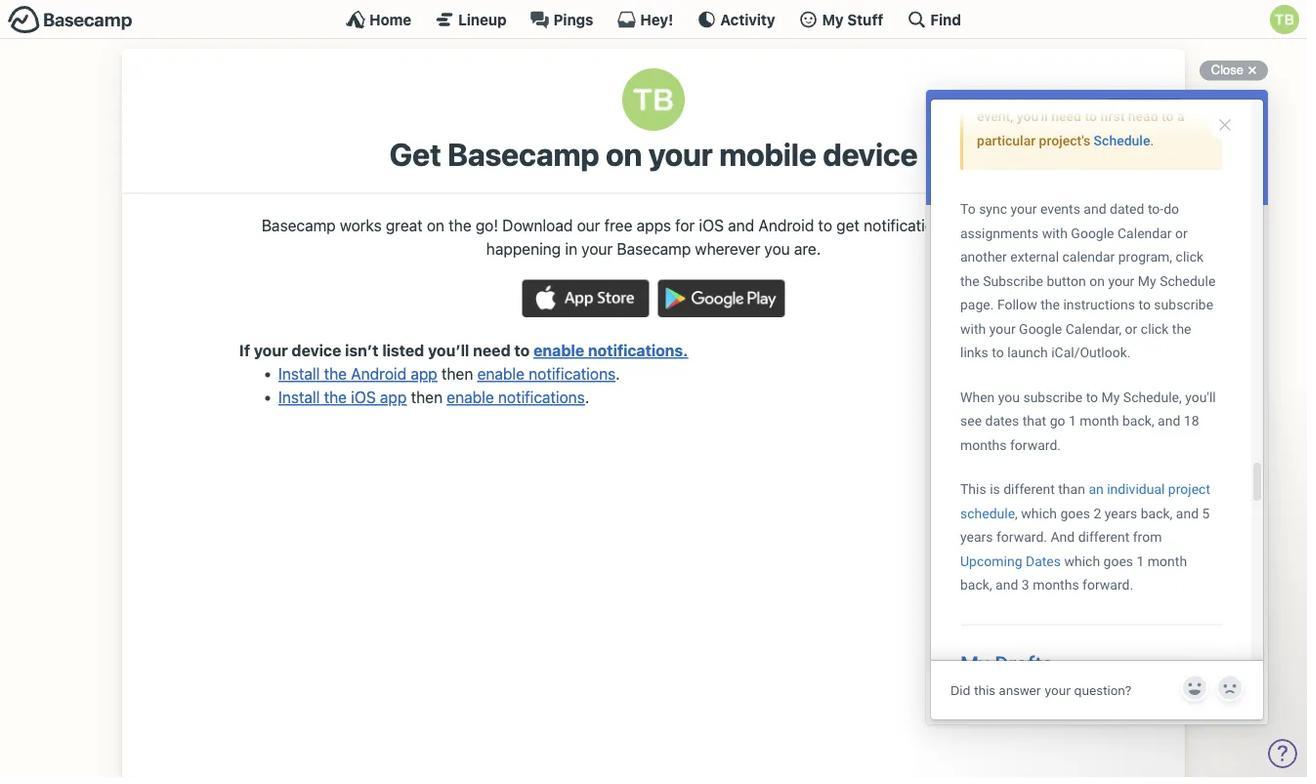 Task type: vqa. For each thing, say whether or not it's contained in the screenshot.
ANDROID inside Basecamp works great on the go! Download our free apps for iOS and Android to get notifications about what's happening in your Basecamp wherever you are.
yes



Task type: locate. For each thing, give the bounding box(es) containing it.
1 vertical spatial on
[[427, 216, 445, 234]]

to
[[818, 216, 833, 234], [514, 341, 530, 360]]

cross small image
[[1241, 59, 1264, 82], [1241, 59, 1264, 82]]

you'll
[[428, 341, 469, 360]]

0 vertical spatial android
[[759, 216, 814, 234]]

notifications down enable notifications. "link"
[[529, 365, 616, 383]]

the up install the ios app link
[[324, 365, 347, 383]]

find
[[931, 11, 961, 28]]

1 horizontal spatial device
[[823, 136, 918, 173]]

1 vertical spatial the
[[324, 365, 347, 383]]

close
[[1211, 63, 1244, 77]]

then
[[442, 365, 473, 383], [411, 388, 443, 407]]

on down tim burton image
[[606, 136, 642, 173]]

0 horizontal spatial ios
[[351, 388, 376, 407]]

install down install the android app link
[[278, 388, 320, 407]]

1 vertical spatial install
[[278, 388, 320, 407]]

.
[[616, 365, 620, 383], [585, 388, 589, 407]]

activity link
[[697, 10, 775, 29]]

0 vertical spatial notifications
[[864, 216, 951, 234]]

android up the you
[[759, 216, 814, 234]]

1 vertical spatial android
[[351, 365, 407, 383]]

to left get
[[818, 216, 833, 234]]

1 horizontal spatial on
[[606, 136, 642, 173]]

download on the play store image
[[658, 280, 785, 317]]

1 horizontal spatial your
[[582, 239, 613, 258]]

to right need
[[514, 341, 530, 360]]

android
[[759, 216, 814, 234], [351, 365, 407, 383]]

enable
[[534, 341, 584, 360], [477, 365, 525, 383], [447, 388, 494, 407]]

0 horizontal spatial to
[[514, 341, 530, 360]]

0 vertical spatial .
[[616, 365, 620, 383]]

your down tim burton image
[[649, 136, 713, 173]]

app down the listed
[[411, 365, 437, 383]]

what's
[[1000, 216, 1046, 234]]

install
[[278, 365, 320, 383], [278, 388, 320, 407]]

0 vertical spatial ios
[[699, 216, 724, 234]]

enable notifications. link
[[534, 341, 688, 360]]

2 install from the top
[[278, 388, 320, 407]]

2 horizontal spatial basecamp
[[617, 239, 691, 258]]

1 vertical spatial enable notifications link
[[447, 388, 585, 407]]

listed
[[382, 341, 424, 360]]

basecamp down apps
[[617, 239, 691, 258]]

basecamp
[[448, 136, 599, 173], [262, 216, 336, 234], [617, 239, 691, 258]]

0 horizontal spatial device
[[292, 341, 341, 360]]

enable notifications link
[[477, 365, 616, 383], [447, 388, 585, 407]]

on
[[606, 136, 642, 173], [427, 216, 445, 234]]

my stuff button
[[799, 10, 884, 29]]

2 vertical spatial basecamp
[[617, 239, 691, 258]]

android inside basecamp works great on the go! download our free apps for ios and android to get notifications about what's happening in your basecamp wherever you are.
[[759, 216, 814, 234]]

device up get
[[823, 136, 918, 173]]

works
[[340, 216, 382, 234]]

apps
[[637, 216, 671, 234]]

0 horizontal spatial on
[[427, 216, 445, 234]]

0 horizontal spatial android
[[351, 365, 407, 383]]

on right 'great'
[[427, 216, 445, 234]]

notifications for .
[[529, 365, 616, 383]]

1 horizontal spatial android
[[759, 216, 814, 234]]

basecamp works great on the go! download our free apps for ios and android to get notifications about what's happening in your basecamp wherever you are.
[[262, 216, 1046, 258]]

notifications inside basecamp works great on the go! download our free apps for ios and android to get notifications about what's happening in your basecamp wherever you are.
[[864, 216, 951, 234]]

hey! button
[[617, 10, 674, 29]]

1 horizontal spatial .
[[616, 365, 620, 383]]

pings
[[554, 11, 594, 28]]

2 vertical spatial your
[[254, 341, 288, 360]]

notifications
[[864, 216, 951, 234], [529, 365, 616, 383], [498, 388, 585, 407]]

1 vertical spatial to
[[514, 341, 530, 360]]

0 vertical spatial install
[[278, 365, 320, 383]]

notifications right get
[[864, 216, 951, 234]]

1 vertical spatial ios
[[351, 388, 376, 407]]

1 vertical spatial app
[[380, 388, 407, 407]]

app down install the android app link
[[380, 388, 407, 407]]

ios right for
[[699, 216, 724, 234]]

your down our
[[582, 239, 613, 258]]

install up install the ios app link
[[278, 365, 320, 383]]

0 horizontal spatial app
[[380, 388, 407, 407]]

1 horizontal spatial app
[[411, 365, 437, 383]]

the inside basecamp works great on the go! download our free apps for ios and android to get notifications about what's happening in your basecamp wherever you are.
[[449, 216, 472, 234]]

device
[[823, 136, 918, 173], [292, 341, 341, 360]]

install the android app link
[[278, 365, 437, 383]]

find button
[[907, 10, 961, 29]]

1 vertical spatial basecamp
[[262, 216, 336, 234]]

2 horizontal spatial your
[[649, 136, 713, 173]]

get
[[837, 216, 860, 234]]

on inside basecamp works great on the go! download our free apps for ios and android to get notifications about what's happening in your basecamp wherever you are.
[[427, 216, 445, 234]]

your right if
[[254, 341, 288, 360]]

0 horizontal spatial basecamp
[[262, 216, 336, 234]]

1 horizontal spatial ios
[[699, 216, 724, 234]]

if
[[239, 341, 250, 360]]

basecamp left works
[[262, 216, 336, 234]]

0 vertical spatial enable
[[534, 341, 584, 360]]

basecamp up download
[[448, 136, 599, 173]]

2 vertical spatial enable
[[447, 388, 494, 407]]

1 horizontal spatial basecamp
[[448, 136, 599, 173]]

0 vertical spatial basecamp
[[448, 136, 599, 173]]

ios
[[699, 216, 724, 234], [351, 388, 376, 407]]

1 vertical spatial notifications
[[529, 365, 616, 383]]

device left isn't
[[292, 341, 341, 360]]

the left go!
[[449, 216, 472, 234]]

home link
[[346, 10, 412, 29]]

my
[[822, 11, 844, 28]]

android down isn't
[[351, 365, 407, 383]]

the
[[449, 216, 472, 234], [324, 365, 347, 383], [324, 388, 347, 407]]

your
[[649, 136, 713, 173], [582, 239, 613, 258], [254, 341, 288, 360]]

0 vertical spatial to
[[818, 216, 833, 234]]

0 vertical spatial the
[[449, 216, 472, 234]]

are.
[[794, 239, 821, 258]]

get
[[389, 136, 441, 173]]

1 vertical spatial device
[[292, 341, 341, 360]]

1 vertical spatial your
[[582, 239, 613, 258]]

ios down install the android app link
[[351, 388, 376, 407]]

if your device isn't listed you'll need to enable notifications. install the android app then enable notifications . install the ios app then enable notifications .
[[239, 341, 688, 407]]

app
[[411, 365, 437, 383], [380, 388, 407, 407]]

notifications down need
[[498, 388, 585, 407]]

need
[[473, 341, 511, 360]]

go!
[[476, 216, 498, 234]]

the down install the android app link
[[324, 388, 347, 407]]

0 vertical spatial enable notifications link
[[477, 365, 616, 383]]

0 horizontal spatial your
[[254, 341, 288, 360]]

1 horizontal spatial to
[[818, 216, 833, 234]]

1 vertical spatial .
[[585, 388, 589, 407]]



Task type: describe. For each thing, give the bounding box(es) containing it.
download on the app store image
[[522, 280, 649, 317]]

about
[[955, 216, 996, 234]]

pings button
[[530, 10, 594, 29]]

and
[[728, 216, 755, 234]]

lineup
[[458, 11, 507, 28]]

hey!
[[640, 11, 674, 28]]

your inside basecamp works great on the go! download our free apps for ios and android to get notifications about what's happening in your basecamp wherever you are.
[[582, 239, 613, 258]]

1 install from the top
[[278, 365, 320, 383]]

switch accounts image
[[8, 5, 133, 35]]

android inside if your device isn't listed you'll need to enable notifications. install the android app then enable notifications . install the ios app then enable notifications .
[[351, 365, 407, 383]]

isn't
[[345, 341, 379, 360]]

device inside if your device isn't listed you'll need to enable notifications. install the android app then enable notifications . install the ios app then enable notifications .
[[292, 341, 341, 360]]

your inside if your device isn't listed you'll need to enable notifications. install the android app then enable notifications . install the ios app then enable notifications .
[[254, 341, 288, 360]]

free
[[605, 216, 633, 234]]

notifications for about
[[864, 216, 951, 234]]

happening
[[486, 239, 561, 258]]

install the ios app link
[[278, 388, 407, 407]]

great
[[386, 216, 423, 234]]

ios inside basecamp works great on the go! download our free apps for ios and android to get notifications about what's happening in your basecamp wherever you are.
[[699, 216, 724, 234]]

enable notifications link for install the android app
[[477, 365, 616, 383]]

0 vertical spatial then
[[442, 365, 473, 383]]

activity
[[720, 11, 775, 28]]

1 vertical spatial enable
[[477, 365, 525, 383]]

close button
[[1200, 59, 1268, 82]]

home
[[369, 11, 412, 28]]

you
[[765, 239, 790, 258]]

to inside if your device isn't listed you'll need to enable notifications. install the android app then enable notifications . install the ios app then enable notifications .
[[514, 341, 530, 360]]

1 vertical spatial then
[[411, 388, 443, 407]]

wherever
[[695, 239, 761, 258]]

mobile
[[719, 136, 817, 173]]

to inside basecamp works great on the go! download our free apps for ios and android to get notifications about what's happening in your basecamp wherever you are.
[[818, 216, 833, 234]]

0 vertical spatial app
[[411, 365, 437, 383]]

notifications.
[[588, 341, 688, 360]]

tim burton image
[[1270, 5, 1300, 34]]

0 vertical spatial your
[[649, 136, 713, 173]]

for
[[675, 216, 695, 234]]

2 vertical spatial the
[[324, 388, 347, 407]]

ios inside if your device isn't listed you'll need to enable notifications. install the android app then enable notifications . install the ios app then enable notifications .
[[351, 388, 376, 407]]

main element
[[0, 0, 1307, 39]]

2 vertical spatial notifications
[[498, 388, 585, 407]]

tim burton image
[[622, 68, 685, 131]]

download
[[502, 216, 573, 234]]

get basecamp on your mobile device
[[389, 136, 918, 173]]

lineup link
[[435, 10, 507, 29]]

enable notifications link for install the ios app
[[447, 388, 585, 407]]

my stuff
[[822, 11, 884, 28]]

0 vertical spatial device
[[823, 136, 918, 173]]

in
[[565, 239, 578, 258]]

0 vertical spatial on
[[606, 136, 642, 173]]

our
[[577, 216, 600, 234]]

0 horizontal spatial .
[[585, 388, 589, 407]]

stuff
[[847, 11, 884, 28]]



